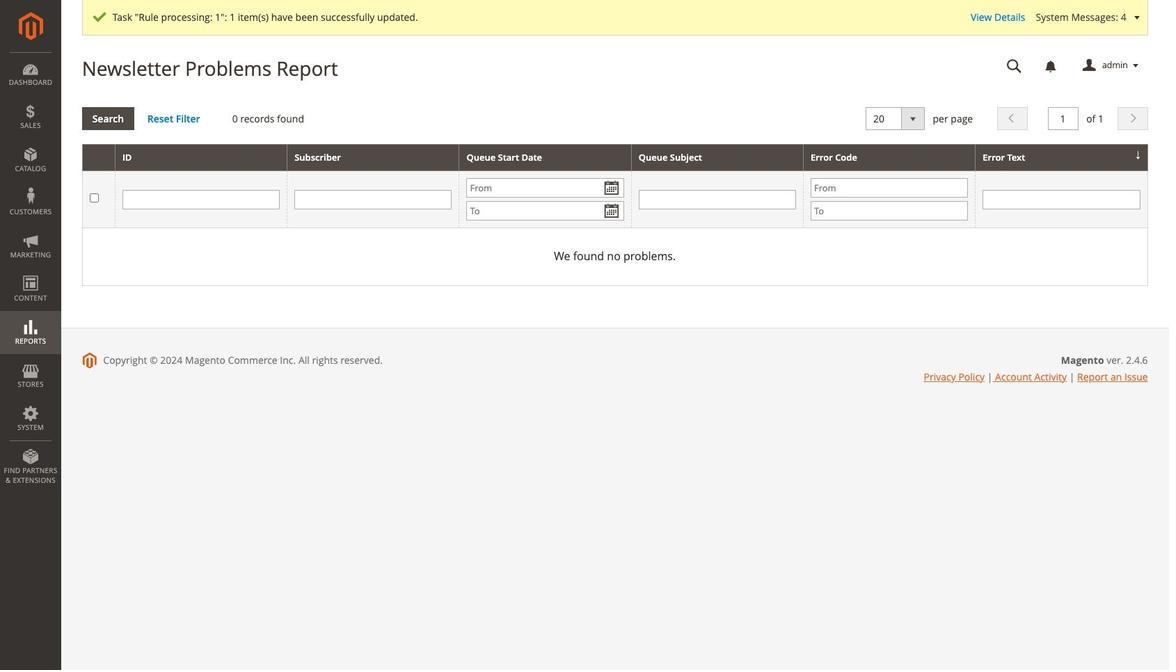 Task type: locate. For each thing, give the bounding box(es) containing it.
None checkbox
[[90, 194, 99, 203]]

magento admin panel image
[[18, 12, 43, 40]]

To text field
[[467, 201, 624, 221]]

None text field
[[998, 54, 1032, 78], [1048, 107, 1079, 130], [122, 190, 280, 209], [983, 190, 1141, 209], [998, 54, 1032, 78], [1048, 107, 1079, 130], [122, 190, 280, 209], [983, 190, 1141, 209]]

None text field
[[295, 190, 452, 209], [639, 190, 797, 209], [295, 190, 452, 209], [639, 190, 797, 209]]

menu bar
[[0, 52, 61, 492]]



Task type: describe. For each thing, give the bounding box(es) containing it.
From text field
[[467, 178, 624, 198]]

From text field
[[811, 178, 969, 198]]

To text field
[[811, 201, 969, 221]]



